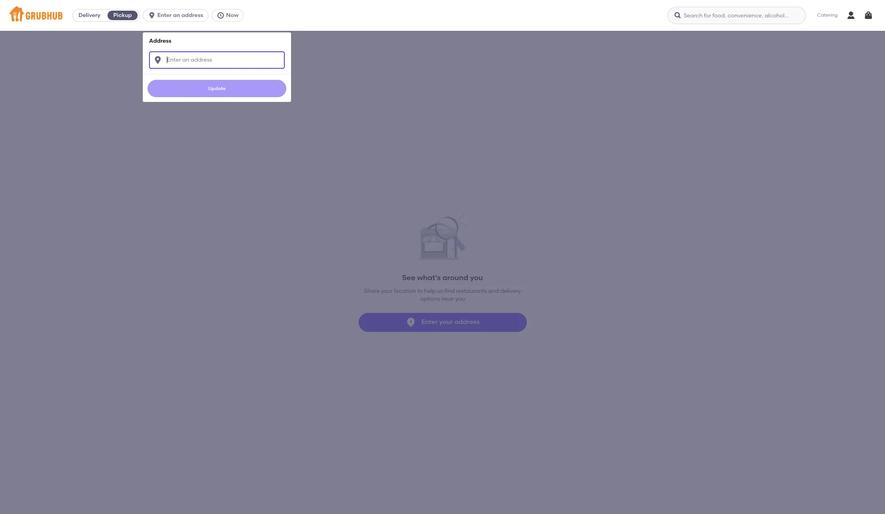 Task type: vqa. For each thing, say whether or not it's contained in the screenshot.
the informal
no



Task type: describe. For each thing, give the bounding box(es) containing it.
delivery button
[[73, 9, 106, 22]]

address for enter an address
[[181, 12, 203, 19]]

you inside the share your location to help us find restaurants and delivery options near you
[[455, 296, 465, 303]]

2 horizontal spatial svg image
[[864, 11, 873, 20]]

enter an address
[[157, 12, 203, 19]]

help
[[424, 288, 436, 295]]

and
[[488, 288, 499, 295]]

restaurants
[[456, 288, 487, 295]]

update
[[208, 86, 226, 91]]

pickup
[[113, 12, 132, 19]]

now
[[226, 12, 239, 19]]

svg image inside now button
[[217, 11, 225, 19]]

us
[[437, 288, 443, 295]]

share your location to help us find restaurants and delivery options near you
[[364, 288, 521, 303]]

0 vertical spatial you
[[470, 273, 483, 282]]

around
[[442, 273, 468, 282]]

see
[[402, 273, 415, 282]]

what's
[[417, 273, 441, 282]]

1 vertical spatial svg image
[[153, 55, 163, 65]]

pickup button
[[106, 9, 139, 22]]

enter for enter your address
[[421, 318, 438, 326]]

your for enter
[[439, 318, 453, 326]]

address for enter your address
[[454, 318, 480, 326]]

location
[[394, 288, 416, 295]]

enter an address button
[[143, 9, 212, 22]]

1 horizontal spatial svg image
[[674, 11, 682, 19]]

find
[[445, 288, 455, 295]]

catering
[[817, 12, 838, 18]]



Task type: locate. For each thing, give the bounding box(es) containing it.
1 horizontal spatial address
[[454, 318, 480, 326]]

0 vertical spatial enter
[[157, 12, 172, 19]]

enter your address
[[421, 318, 480, 326]]

options
[[420, 296, 440, 303]]

address inside button
[[181, 12, 203, 19]]

your for share
[[381, 288, 393, 295]]

share
[[364, 288, 380, 295]]

you right the "near"
[[455, 296, 465, 303]]

see what's around you
[[402, 273, 483, 282]]

1 horizontal spatial enter
[[421, 318, 438, 326]]

to
[[417, 288, 423, 295]]

delivery
[[500, 288, 521, 295]]

1 vertical spatial you
[[455, 296, 465, 303]]

near
[[442, 296, 454, 303]]

update button
[[148, 80, 286, 97]]

enter left an
[[157, 12, 172, 19]]

address
[[149, 38, 171, 44]]

1 horizontal spatial your
[[439, 318, 453, 326]]

address right an
[[181, 12, 203, 19]]

address down restaurants
[[454, 318, 480, 326]]

0 vertical spatial your
[[381, 288, 393, 295]]

0 horizontal spatial you
[[455, 296, 465, 303]]

0 horizontal spatial enter
[[157, 12, 172, 19]]

svg image down address
[[153, 55, 163, 65]]

svg image inside enter an address button
[[148, 11, 156, 19]]

1 vertical spatial address
[[454, 318, 480, 326]]

main navigation navigation
[[0, 0, 885, 515]]

your inside the share your location to help us find restaurants and delivery options near you
[[381, 288, 393, 295]]

svg image
[[148, 11, 156, 19], [153, 55, 163, 65]]

now button
[[212, 9, 247, 22]]

0 vertical spatial svg image
[[148, 11, 156, 19]]

0 horizontal spatial address
[[181, 12, 203, 19]]

Enter an address search field
[[149, 51, 285, 69]]

an
[[173, 12, 180, 19]]

enter
[[157, 12, 172, 19], [421, 318, 438, 326]]

you
[[470, 273, 483, 282], [455, 296, 465, 303]]

position icon image
[[406, 317, 417, 328]]

0 horizontal spatial your
[[381, 288, 393, 295]]

svg image left an
[[148, 11, 156, 19]]

your inside "button"
[[439, 318, 453, 326]]

your down the "near"
[[439, 318, 453, 326]]

enter inside "button"
[[421, 318, 438, 326]]

svg image
[[864, 11, 873, 20], [217, 11, 225, 19], [674, 11, 682, 19]]

enter right position icon
[[421, 318, 438, 326]]

0 horizontal spatial svg image
[[217, 11, 225, 19]]

delivery
[[78, 12, 100, 19]]

address
[[181, 12, 203, 19], [454, 318, 480, 326]]

enter inside button
[[157, 12, 172, 19]]

enter your address button
[[359, 313, 527, 332]]

1 vertical spatial your
[[439, 318, 453, 326]]

enter for enter an address
[[157, 12, 172, 19]]

you up restaurants
[[470, 273, 483, 282]]

0 vertical spatial address
[[181, 12, 203, 19]]

address inside "button"
[[454, 318, 480, 326]]

1 vertical spatial enter
[[421, 318, 438, 326]]

catering button
[[812, 6, 843, 24]]

your right "share"
[[381, 288, 393, 295]]

your
[[381, 288, 393, 295], [439, 318, 453, 326]]

1 horizontal spatial you
[[470, 273, 483, 282]]



